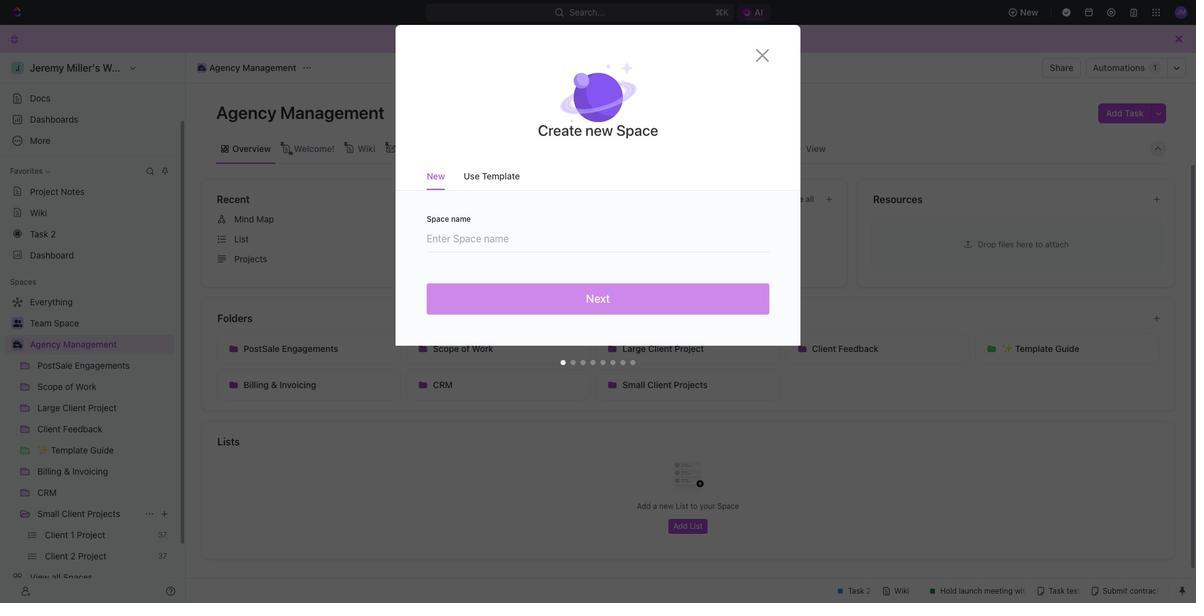 Task type: describe. For each thing, give the bounding box(es) containing it.
small client projects inside button
[[623, 379, 708, 390]]

0 vertical spatial business time image
[[198, 65, 206, 71]]

new inside dialog
[[585, 121, 613, 139]]

Enter Space na﻿me text field
[[427, 223, 769, 252]]

notes
[[61, 186, 85, 197]]

project inside button
[[675, 343, 704, 354]]

list inside "add list" button
[[690, 521, 703, 531]]

sidebar navigation
[[0, 53, 186, 603]]

crm
[[433, 379, 453, 390]]

attach
[[1045, 239, 1069, 249]]

agency inside sidebar navigation
[[30, 339, 61, 349]]

add list
[[673, 521, 703, 531]]

drop
[[978, 239, 996, 249]]

template for use
[[482, 171, 520, 181]]

large client project button
[[596, 333, 780, 364]]

project notes
[[30, 186, 85, 197]]

lists
[[217, 436, 240, 447]]

add task
[[1106, 108, 1144, 118]]

projects link
[[212, 249, 514, 269]]

1 horizontal spatial wiki
[[358, 143, 375, 154]]

business time image inside sidebar navigation
[[13, 341, 22, 348]]

1 vertical spatial agency management
[[216, 102, 388, 123]]

0 horizontal spatial to
[[690, 501, 698, 511]]

add task button
[[1099, 103, 1151, 123]]

create
[[538, 121, 582, 139]]

see
[[790, 194, 804, 204]]

automations
[[1093, 62, 1145, 73]]

small inside button
[[623, 379, 645, 390]]

folders
[[217, 313, 253, 324]]

lists button
[[217, 434, 1160, 449]]

1 vertical spatial agency
[[216, 102, 277, 123]]

1 vertical spatial list
[[676, 501, 688, 511]]

welcome! link
[[291, 140, 335, 157]]

favorites
[[10, 166, 43, 176]]

billing & invoicing
[[244, 379, 316, 390]]

resources button
[[873, 192, 1142, 207]]

crm button
[[406, 369, 591, 401]]

dashboards
[[30, 114, 78, 125]]

spaces
[[10, 277, 36, 287]]

projects inside "projects" 'link'
[[234, 254, 267, 264]]

overview
[[232, 143, 271, 154]]

use
[[464, 171, 480, 181]]

project notes link
[[5, 181, 174, 201]]

create new space
[[538, 121, 658, 139]]

space name
[[427, 214, 471, 224]]

share button
[[1042, 58, 1081, 78]]

wiki inside sidebar navigation
[[30, 207, 47, 218]]

new inside dialog
[[427, 171, 445, 181]]

billing
[[244, 379, 269, 390]]

1 horizontal spatial agency management link
[[194, 60, 299, 75]]

postsale engagements button
[[217, 333, 401, 364]]

feedback
[[838, 343, 879, 354]]

search...
[[570, 7, 605, 17]]

✨
[[1002, 343, 1013, 354]]

‎task 2 link
[[5, 224, 174, 244]]

large
[[623, 343, 646, 354]]

projects inside small client projects link
[[87, 508, 120, 519]]

files
[[998, 239, 1014, 249]]

scope
[[433, 343, 459, 354]]

small client projects link
[[37, 504, 140, 524]]

1 vertical spatial management
[[280, 102, 385, 123]]

‎task 2
[[30, 228, 56, 239]]

small client projects inside tree
[[37, 508, 120, 519]]

share
[[1050, 62, 1074, 73]]

mind map
[[234, 214, 274, 224]]

client feedback button
[[785, 333, 970, 364]]

overview link
[[230, 140, 271, 157]]

billing & invoicing button
[[217, 369, 401, 401]]

welcome!
[[294, 143, 335, 154]]

scope of work button
[[406, 333, 591, 364]]

all
[[806, 194, 814, 204]]

organizational chart
[[398, 143, 483, 154]]

small inside tree
[[37, 508, 59, 519]]

guide
[[1055, 343, 1079, 354]]

of
[[461, 343, 470, 354]]

scope of work
[[433, 343, 493, 354]]

dashboard
[[30, 249, 74, 260]]

drop files here to attach
[[978, 239, 1069, 249]]

invoicing
[[279, 379, 316, 390]]

task
[[1125, 108, 1144, 118]]

map
[[256, 214, 274, 224]]

resources
[[873, 194, 923, 205]]

‎task
[[30, 228, 48, 239]]



Task type: locate. For each thing, give the bounding box(es) containing it.
1 vertical spatial new
[[427, 171, 445, 181]]

postsale engagements
[[244, 343, 338, 354]]

1 vertical spatial new
[[659, 501, 674, 511]]

0 vertical spatial new
[[1020, 7, 1038, 17]]

1 vertical spatial to
[[690, 501, 698, 511]]

add left the task
[[1106, 108, 1123, 118]]

mind map link
[[212, 209, 514, 229]]

2 vertical spatial management
[[63, 339, 117, 349]]

management
[[242, 62, 296, 73], [280, 102, 385, 123], [63, 339, 117, 349]]

list
[[234, 234, 249, 244], [676, 501, 688, 511], [690, 521, 703, 531]]

add down add a new list to your space
[[673, 521, 688, 531]]

template right '✨'
[[1015, 343, 1053, 354]]

1 vertical spatial project
[[675, 343, 704, 354]]

favorites button
[[5, 164, 55, 179]]

1 horizontal spatial business time image
[[198, 65, 206, 71]]

1 vertical spatial add
[[637, 501, 651, 511]]

1 horizontal spatial to
[[1035, 239, 1043, 249]]

postsale
[[244, 343, 280, 354]]

new button
[[1003, 2, 1046, 22]]

organizational chart link
[[396, 140, 483, 157]]

large client project
[[623, 343, 704, 354]]

list down add a new list to your space
[[690, 521, 703, 531]]

docs
[[30, 93, 50, 103]]

a
[[653, 501, 657, 511]]

template right use
[[482, 171, 520, 181]]

mind
[[234, 214, 254, 224]]

1 vertical spatial small
[[37, 508, 59, 519]]

client feedback
[[812, 343, 879, 354]]

new right create at left
[[585, 121, 613, 139]]

0 vertical spatial projects
[[234, 254, 267, 264]]

0 horizontal spatial new
[[427, 171, 445, 181]]

0 vertical spatial new
[[585, 121, 613, 139]]

wiki link right the welcome!
[[355, 140, 375, 157]]

dashboards link
[[5, 110, 174, 130]]

2 vertical spatial agency
[[30, 339, 61, 349]]

0 horizontal spatial template
[[482, 171, 520, 181]]

wiki link down project notes "link"
[[5, 202, 174, 222]]

2 vertical spatial projects
[[87, 508, 120, 519]]

list inside list link
[[234, 234, 249, 244]]

new inside button
[[1020, 7, 1038, 17]]

space
[[616, 121, 658, 139], [427, 214, 449, 224], [717, 501, 739, 511]]

business time image
[[198, 65, 206, 71], [13, 341, 22, 348]]

0 horizontal spatial project
[[30, 186, 58, 197]]

1 vertical spatial space
[[427, 214, 449, 224]]

template for ✨
[[1015, 343, 1053, 354]]

0 vertical spatial space
[[616, 121, 658, 139]]

1 vertical spatial wiki link
[[5, 202, 174, 222]]

0 horizontal spatial small client projects
[[37, 508, 120, 519]]

recent
[[217, 194, 250, 205]]

0 vertical spatial management
[[242, 62, 296, 73]]

projects
[[234, 254, 267, 264], [674, 379, 708, 390], [87, 508, 120, 519]]

1 vertical spatial template
[[1015, 343, 1053, 354]]

1 vertical spatial small client projects
[[37, 508, 120, 519]]

see all
[[790, 194, 814, 204]]

projects inside small client projects button
[[674, 379, 708, 390]]

here
[[1016, 239, 1033, 249]]

0 vertical spatial to
[[1035, 239, 1043, 249]]

1 vertical spatial wiki
[[30, 207, 47, 218]]

add left a
[[637, 501, 651, 511]]

wiki link
[[355, 140, 375, 157], [5, 202, 174, 222]]

&
[[271, 379, 277, 390]]

1 horizontal spatial new
[[1020, 7, 1038, 17]]

project down favorites button
[[30, 186, 58, 197]]

wiki
[[358, 143, 375, 154], [30, 207, 47, 218]]

to right here
[[1035, 239, 1043, 249]]

add a new list to your space
[[637, 501, 739, 511]]

1 vertical spatial projects
[[674, 379, 708, 390]]

chart
[[460, 143, 483, 154]]

no lists icon. image
[[663, 452, 713, 501]]

2 vertical spatial space
[[717, 501, 739, 511]]

template inside button
[[1015, 343, 1053, 354]]

tree inside sidebar navigation
[[5, 292, 174, 603]]

0 horizontal spatial new
[[585, 121, 613, 139]]

to left your
[[690, 501, 698, 511]]

wiki right the welcome!
[[358, 143, 375, 154]]

0 horizontal spatial agency management link
[[30, 335, 172, 354]]

0 vertical spatial small
[[623, 379, 645, 390]]

folders button
[[217, 311, 1142, 326]]

2
[[51, 228, 56, 239]]

list link
[[212, 229, 514, 249]]

name
[[451, 214, 471, 224]]

0 vertical spatial project
[[30, 186, 58, 197]]

tree
[[5, 292, 174, 603]]

✨ template guide
[[1002, 343, 1079, 354]]

0 vertical spatial template
[[482, 171, 520, 181]]

0 horizontal spatial list
[[234, 234, 249, 244]]

new
[[585, 121, 613, 139], [659, 501, 674, 511]]

work
[[472, 343, 493, 354]]

small
[[623, 379, 645, 390], [37, 508, 59, 519]]

1 horizontal spatial new
[[659, 501, 674, 511]]

to
[[1035, 239, 1043, 249], [690, 501, 698, 511]]

use template
[[464, 171, 520, 181]]

create new space dialog
[[396, 25, 800, 377]]

list up add list at the bottom right of page
[[676, 501, 688, 511]]

client inside tree
[[62, 508, 85, 519]]

organizational
[[398, 143, 458, 154]]

project down folders button
[[675, 343, 704, 354]]

small client projects button
[[596, 369, 780, 401]]

agency management link
[[194, 60, 299, 75], [30, 335, 172, 354]]

2 horizontal spatial add
[[1106, 108, 1123, 118]]

2 horizontal spatial list
[[690, 521, 703, 531]]

2 horizontal spatial space
[[717, 501, 739, 511]]

your
[[700, 501, 715, 511]]

next
[[586, 292, 610, 305]]

1 horizontal spatial wiki link
[[355, 140, 375, 157]]

engagements
[[282, 343, 338, 354]]

1 horizontal spatial space
[[616, 121, 658, 139]]

small client projects
[[623, 379, 708, 390], [37, 508, 120, 519]]

1 horizontal spatial add
[[673, 521, 688, 531]]

add list button
[[668, 519, 708, 534]]

2 vertical spatial list
[[690, 521, 703, 531]]

0 horizontal spatial projects
[[87, 508, 120, 519]]

new right a
[[659, 501, 674, 511]]

0 vertical spatial add
[[1106, 108, 1123, 118]]

1 horizontal spatial small client projects
[[623, 379, 708, 390]]

agency management
[[209, 62, 296, 73], [216, 102, 388, 123], [30, 339, 117, 349]]

1 vertical spatial business time image
[[13, 341, 22, 348]]

agency management inside tree
[[30, 339, 117, 349]]

0 vertical spatial list
[[234, 234, 249, 244]]

new
[[1020, 7, 1038, 17], [427, 171, 445, 181]]

0 horizontal spatial space
[[427, 214, 449, 224]]

1 horizontal spatial project
[[675, 343, 704, 354]]

1 horizontal spatial template
[[1015, 343, 1053, 354]]

0 vertical spatial wiki link
[[355, 140, 375, 157]]

template inside the create new space dialog
[[482, 171, 520, 181]]

add for add list
[[673, 521, 688, 531]]

1 horizontal spatial small
[[623, 379, 645, 390]]

project inside "link"
[[30, 186, 58, 197]]

management inside sidebar navigation
[[63, 339, 117, 349]]

add for add task
[[1106, 108, 1123, 118]]

1 horizontal spatial projects
[[234, 254, 267, 264]]

client
[[648, 343, 672, 354], [812, 343, 836, 354], [647, 379, 671, 390], [62, 508, 85, 519]]

0 horizontal spatial add
[[637, 501, 651, 511]]

see all button
[[785, 192, 819, 207]]

2 horizontal spatial projects
[[674, 379, 708, 390]]

0 vertical spatial agency management link
[[194, 60, 299, 75]]

1 vertical spatial agency management link
[[30, 335, 172, 354]]

add for add a new list to your space
[[637, 501, 651, 511]]

docs link
[[5, 88, 174, 108]]

0 horizontal spatial wiki link
[[5, 202, 174, 222]]

1 horizontal spatial list
[[676, 501, 688, 511]]

dashboard link
[[5, 245, 174, 265]]

0 vertical spatial wiki
[[358, 143, 375, 154]]

list down mind
[[234, 234, 249, 244]]

0 vertical spatial agency
[[209, 62, 240, 73]]

0 horizontal spatial business time image
[[13, 341, 22, 348]]

0 vertical spatial agency management
[[209, 62, 296, 73]]

0 horizontal spatial wiki
[[30, 207, 47, 218]]

agency management link inside tree
[[30, 335, 172, 354]]

wiki up ‎task
[[30, 207, 47, 218]]

⌘k
[[715, 7, 729, 17]]

0 horizontal spatial small
[[37, 508, 59, 519]]

tree containing agency management
[[5, 292, 174, 603]]

✨ template guide button
[[975, 333, 1159, 364]]

2 vertical spatial add
[[673, 521, 688, 531]]

next button
[[427, 283, 769, 315]]

2 vertical spatial agency management
[[30, 339, 117, 349]]

1
[[1153, 63, 1157, 72]]

0 vertical spatial small client projects
[[623, 379, 708, 390]]



Task type: vqa. For each thing, say whether or not it's contained in the screenshot.
Dashboards "link"
yes



